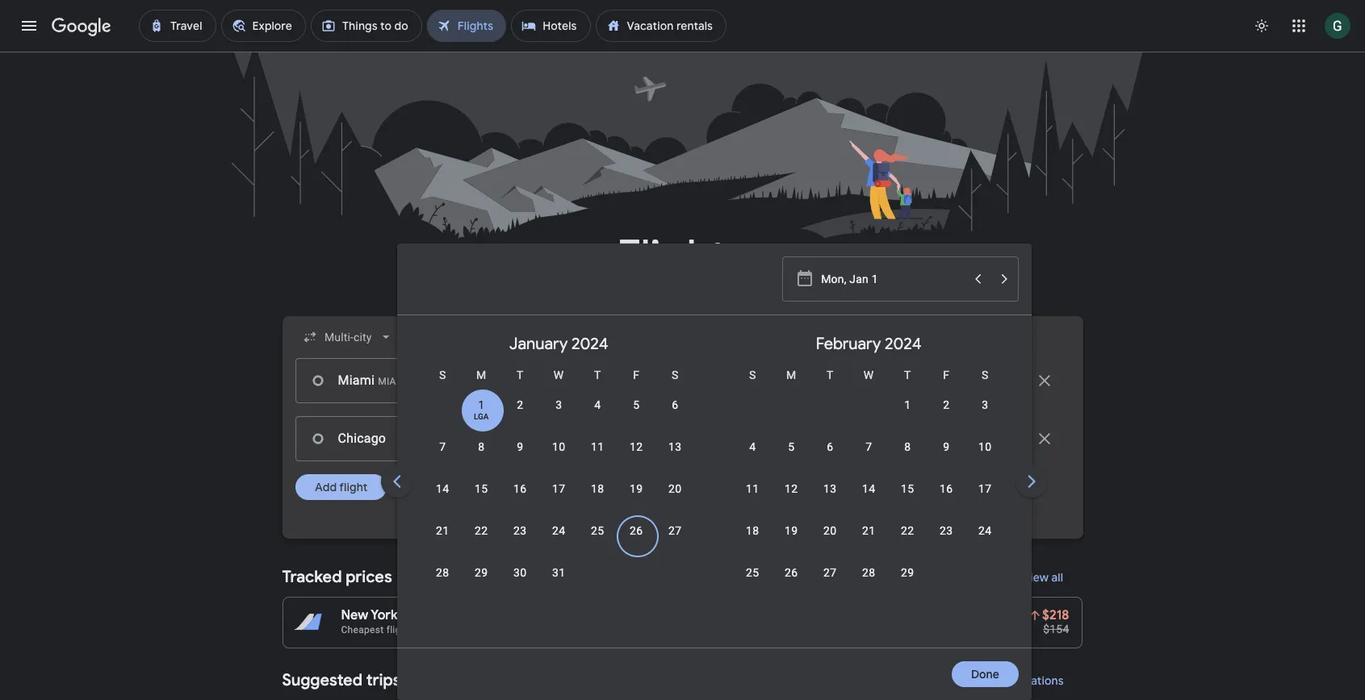 Task type: describe. For each thing, give the bounding box(es) containing it.
2024 for february 2024
[[885, 334, 922, 354]]

1 8 button from the left
[[462, 439, 501, 478]]

sun, feb 11 element
[[746, 481, 759, 497]]

19 for mon, feb 19 element
[[785, 525, 798, 538]]

0 horizontal spatial 27 button
[[656, 523, 694, 562]]

thu, feb 1 element
[[904, 397, 911, 413]]

add flight
[[314, 480, 367, 495]]

2024 for january 2024
[[571, 334, 608, 354]]

remove flight from chicago to new york on sun, feb 11 image
[[1035, 429, 1054, 449]]

m for january 2024
[[476, 369, 486, 382]]

row containing 11
[[733, 474, 1004, 520]]

0 vertical spatial 6 button
[[656, 397, 694, 436]]

tracked prices region
[[282, 559, 1083, 649]]

sat, jan 27 element
[[669, 523, 682, 539]]

explore destinations
[[955, 674, 1064, 689]]

wed, jan 24 element
[[552, 523, 565, 539]]

mon, feb 26 element
[[785, 565, 798, 581]]

18 for sun, feb 18 element
[[746, 525, 759, 538]]

february 2024 row group
[[714, 322, 1024, 642]]

burbank
[[417, 608, 467, 624]]

0 vertical spatial departure text field
[[821, 258, 964, 301]]

mon, jan 1, departure date. element
[[478, 397, 485, 413]]

thu, feb 15 element
[[901, 481, 914, 497]]

8 for thu, feb 8 element
[[904, 441, 911, 454]]

$154
[[1043, 623, 1069, 636]]

0 horizontal spatial 26 button
[[617, 523, 656, 562]]

sun, feb 25 element
[[746, 565, 759, 581]]

york
[[371, 608, 398, 624]]

0 horizontal spatial 18 button
[[578, 481, 617, 520]]

phoenix
[[444, 671, 504, 691]]

4 s from the left
[[982, 369, 988, 382]]

flight inside new york to burbank or los angeles cheapest flight
[[386, 625, 410, 636]]

2 16 button from the left
[[927, 481, 966, 520]]

2 21 button from the left
[[849, 523, 888, 562]]

218 US dollars text field
[[1042, 608, 1069, 624]]

1 vertical spatial 26 button
[[772, 565, 811, 604]]

17 for sat, feb 17 'element'
[[979, 483, 992, 496]]

10 for sat, feb 10 element
[[979, 441, 992, 454]]

2 button for january 2024
[[501, 397, 539, 436]]

1 horizontal spatial 6 button
[[811, 439, 849, 478]]

fri, feb 16 element
[[940, 481, 953, 497]]

trips
[[366, 671, 401, 691]]

2 for february 2024
[[943, 399, 950, 412]]

next image
[[1012, 463, 1051, 501]]

angeles
[[510, 608, 559, 624]]

29 for mon, jan 29 element
[[475, 567, 488, 580]]

none field inside flight search field
[[295, 323, 400, 352]]

1 horizontal spatial 19 button
[[772, 523, 811, 562]]

2 7 button from the left
[[849, 439, 888, 478]]

9 for fri, feb 9 element
[[943, 441, 950, 454]]

row containing 14
[[423, 474, 694, 520]]

2 10 button from the left
[[966, 439, 1004, 478]]

f for february 2024
[[943, 369, 949, 382]]

thu, jan 4 element
[[594, 397, 601, 413]]

18 for thu, jan 18 element
[[591, 483, 604, 496]]

tue, jan 2 element
[[517, 397, 523, 413]]

1 horizontal spatial 27 button
[[811, 565, 849, 604]]

20 for 'sat, jan 20' element
[[669, 483, 682, 496]]

1 vertical spatial 4 button
[[733, 439, 772, 478]]

tue, feb 27 element
[[824, 565, 837, 581]]

sat, feb 3 element
[[982, 397, 988, 413]]

4 t from the left
[[904, 369, 911, 382]]

11 for "thu, jan 11" element
[[591, 441, 604, 454]]

1 for 1 lga
[[478, 399, 485, 412]]

done
[[971, 668, 1000, 682]]

1 horizontal spatial 5 button
[[772, 439, 811, 478]]

1 horizontal spatial 18 button
[[733, 523, 772, 562]]

28 for sun, jan 28 element
[[436, 567, 449, 580]]

3 for february 2024
[[982, 399, 988, 412]]

sun, jan 28 element
[[436, 565, 449, 581]]

february 2024
[[816, 334, 922, 354]]

search
[[675, 530, 712, 545]]

thu, feb 29 element
[[901, 565, 914, 581]]

mon, jan 15 element
[[475, 481, 488, 497]]

4 for thu, jan 4 element
[[594, 399, 601, 412]]

wed, feb 7 element
[[866, 439, 872, 455]]

1 10 button from the left
[[539, 439, 578, 478]]

flights
[[617, 229, 748, 287]]

0 vertical spatial 11 button
[[578, 439, 617, 478]]

0 horizontal spatial 19 button
[[617, 481, 656, 520]]

sun, feb 18 element
[[746, 523, 759, 539]]

28 for the wed, feb 28 element
[[862, 567, 875, 580]]

to
[[401, 608, 414, 624]]

10 for wed, jan 10 element
[[552, 441, 565, 454]]

remove flight from miami to chicago on wed, dec 20 image
[[1035, 371, 1054, 391]]

1 21 button from the left
[[423, 523, 462, 562]]

3 t from the left
[[827, 369, 833, 382]]

tue, feb 20 element
[[824, 523, 837, 539]]

13 for sat, jan 13 element
[[669, 441, 682, 454]]

11 for sun, feb 11 element on the bottom of the page
[[746, 483, 759, 496]]

25 for sun, feb 25 element
[[746, 567, 759, 580]]

13 for tue, feb 13 element in the bottom right of the page
[[824, 483, 837, 496]]

mon, jan 29 element
[[475, 565, 488, 581]]

row containing 25
[[733, 558, 927, 604]]

lga
[[474, 413, 489, 421]]

sun, feb 4 element
[[749, 439, 756, 455]]

w for february
[[864, 369, 874, 382]]

19 for the fri, jan 19 element
[[630, 483, 643, 496]]

24 for "wed, jan 24" element at the left
[[552, 525, 565, 538]]

15 for mon, jan 15 element
[[475, 483, 488, 496]]

mon, jan 8 element
[[478, 439, 485, 455]]

done button
[[952, 662, 1019, 688]]

m for february 2024
[[786, 369, 796, 382]]

1 7 button from the left
[[423, 439, 462, 478]]

0 vertical spatial 4 button
[[578, 397, 617, 436]]

22 button inside february 2024 row group
[[888, 523, 927, 562]]

2 for january 2024
[[517, 399, 523, 412]]

cheapest
[[341, 625, 384, 636]]

row up fri, feb 9 element
[[888, 383, 1004, 436]]

0 vertical spatial 5 button
[[617, 397, 656, 436]]

row containing 28
[[423, 558, 578, 604]]

22 for thu, feb 22 element
[[901, 525, 914, 538]]

4 for 'sun, feb 4' element
[[749, 441, 756, 454]]

wed, jan 3 element
[[556, 397, 562, 413]]

12 for fri, jan 12 element
[[630, 441, 643, 454]]

8 for mon, jan 8 'element'
[[478, 441, 485, 454]]

january
[[509, 334, 568, 354]]

17 for 'wed, jan 17' element at the bottom left
[[552, 483, 565, 496]]

7 for wed, feb 7 element
[[866, 441, 872, 454]]

add
[[314, 480, 336, 495]]

31
[[552, 567, 565, 580]]

20 for tue, feb 20 element
[[824, 525, 837, 538]]

thu, feb 22 element
[[901, 523, 914, 539]]

3 button for january 2024
[[539, 397, 578, 436]]

search button
[[640, 522, 725, 554]]

24 for sat, feb 24 element
[[979, 525, 992, 538]]

sat, feb 17 element
[[979, 481, 992, 497]]

sat, feb 24 element
[[979, 523, 992, 539]]

25 for thu, jan 25 element at left bottom
[[591, 525, 604, 538]]

1 vertical spatial departure text field
[[820, 359, 963, 403]]

sat, jan 20 element
[[669, 481, 682, 497]]

1 15 button from the left
[[462, 481, 501, 520]]

23 for tue, jan 23 element
[[514, 525, 527, 538]]

1 17 button from the left
[[539, 481, 578, 520]]

1 button
[[888, 397, 927, 436]]

1 t from the left
[[517, 369, 523, 382]]

wed, feb 21 element
[[862, 523, 875, 539]]

2 15 button from the left
[[888, 481, 927, 520]]

1 for 1
[[904, 399, 911, 412]]

wed, jan 31 element
[[552, 565, 565, 581]]

sun, jan 7 element
[[439, 439, 446, 455]]

mon, feb 5 element
[[788, 439, 795, 455]]

tue, jan 16 element
[[514, 481, 527, 497]]

2 17 button from the left
[[966, 481, 1004, 520]]

12 for mon, feb 12 element at the right bottom of the page
[[785, 483, 798, 496]]

1 14 button from the left
[[423, 481, 462, 520]]

Departure text field
[[820, 417, 963, 461]]



Task type: locate. For each thing, give the bounding box(es) containing it.
15 inside february 2024 row group
[[901, 483, 914, 496]]

24 inside row group
[[979, 525, 992, 538]]

tue, jan 30 element
[[514, 565, 527, 581]]

2 9 from the left
[[943, 441, 950, 454]]

12 button up the fri, jan 19 element
[[617, 439, 656, 478]]

2 15 from the left
[[901, 483, 914, 496]]

18 button
[[578, 481, 617, 520], [733, 523, 772, 562]]

4 left the mon, feb 5 'element' at the bottom right of page
[[749, 441, 756, 454]]

1 21 from the left
[[436, 525, 449, 538]]

13 button inside february 2024 row group
[[811, 481, 849, 520]]

1 vertical spatial 19 button
[[772, 523, 811, 562]]

0 horizontal spatial 7
[[439, 441, 446, 454]]

24 button right fri, feb 23 element
[[966, 523, 1004, 562]]

4 button up sun, feb 11 element on the bottom of the page
[[733, 439, 772, 478]]

10 button
[[539, 439, 578, 478], [966, 439, 1004, 478]]

sun, jan 21 element
[[436, 523, 449, 539]]

1 horizontal spatial 8
[[904, 441, 911, 454]]

1 vertical spatial 27 button
[[811, 565, 849, 604]]

14 inside january 2024 "row group"
[[436, 483, 449, 496]]

all
[[1052, 571, 1064, 585]]

s
[[439, 369, 446, 382], [672, 369, 678, 382], [749, 369, 756, 382], [982, 369, 988, 382]]

1 horizontal spatial 25 button
[[733, 565, 772, 604]]

1 3 from the left
[[556, 399, 562, 412]]

29 left tue, jan 30 element
[[475, 567, 488, 580]]

9 for tue, jan 9 element
[[517, 441, 523, 454]]

11 inside february 2024 row group
[[746, 483, 759, 496]]

16 for tue, jan 16 element
[[514, 483, 527, 496]]

1 horizontal spatial 29 button
[[888, 565, 927, 604]]

row up wed, feb 21 element
[[733, 474, 1004, 520]]

25 left mon, feb 26 element at the right of page
[[746, 567, 759, 580]]

2 24 from the left
[[979, 525, 992, 538]]

1 horizontal spatial m
[[786, 369, 796, 382]]

1 14 from the left
[[436, 483, 449, 496]]

4 button
[[578, 397, 617, 436], [733, 439, 772, 478]]

0 vertical spatial 13 button
[[656, 439, 694, 478]]

12 button inside february 2024 row group
[[772, 481, 811, 520]]

fri, jan 26 element
[[630, 523, 643, 539]]

row up "thu, jan 11" element
[[462, 383, 694, 436]]

Flight search field
[[269, 244, 1334, 701]]

10 right fri, feb 9 element
[[979, 441, 992, 454]]

14 for the wed, feb 14 element
[[862, 483, 875, 496]]

1 horizontal spatial 23
[[940, 525, 953, 538]]

0 vertical spatial 11
[[591, 441, 604, 454]]

13 button
[[656, 439, 694, 478], [811, 481, 849, 520]]

15 for thu, feb 15 element
[[901, 483, 914, 496]]

16 button up fri, feb 23 element
[[927, 481, 966, 520]]

2 right thu, feb 1 element
[[943, 399, 950, 412]]

0 horizontal spatial 17
[[552, 483, 565, 496]]

8 down 1 button
[[904, 441, 911, 454]]

2 button up tue, jan 9 element
[[501, 397, 539, 436]]

or
[[470, 608, 483, 624]]

18 inside february 2024 row group
[[746, 525, 759, 538]]

19
[[630, 483, 643, 496], [785, 525, 798, 538]]

january 2024
[[509, 334, 608, 354]]

4 button up "thu, jan 11" element
[[578, 397, 617, 436]]

11 left mon, feb 12 element at the right bottom of the page
[[746, 483, 759, 496]]

tracked
[[282, 568, 342, 588]]

1 horizontal spatial 20
[[824, 525, 837, 538]]

1 horizontal spatial 13 button
[[811, 481, 849, 520]]

29 button inside february 2024 row group
[[888, 565, 927, 604]]

sat, jan 13 element
[[669, 439, 682, 455]]

0 horizontal spatial 12 button
[[617, 439, 656, 478]]

1 inside 1 button
[[904, 399, 911, 412]]

2 24 button from the left
[[966, 523, 1004, 562]]

5 for fri, jan 5 element
[[633, 399, 640, 412]]

1 horizontal spatial 17
[[979, 483, 992, 496]]

m inside january 2024 "row group"
[[476, 369, 486, 382]]

5 button up fri, jan 12 element
[[617, 397, 656, 436]]

15 inside january 2024 "row group"
[[475, 483, 488, 496]]

1 s from the left
[[439, 369, 446, 382]]

20 button up "tue, feb 27" element
[[811, 523, 849, 562]]

11 button up sun, feb 18 element
[[733, 481, 772, 520]]

28 left mon, jan 29 element
[[436, 567, 449, 580]]

fri, feb 2 element
[[943, 397, 950, 413]]

21 left thu, feb 22 element
[[862, 525, 875, 538]]

30 button
[[501, 565, 539, 604]]

23
[[514, 525, 527, 538], [940, 525, 953, 538]]

18 left mon, feb 19 element
[[746, 525, 759, 538]]

4 inside row group
[[749, 441, 756, 454]]

mon, jan 22 element
[[475, 523, 488, 539]]

29 inside january 2024 "row group"
[[475, 567, 488, 580]]

21 button
[[423, 523, 462, 562], [849, 523, 888, 562]]

22
[[475, 525, 488, 538], [901, 525, 914, 538]]

9 inside january 2024 "row group"
[[517, 441, 523, 454]]

0 vertical spatial 27 button
[[656, 523, 694, 562]]

los
[[487, 608, 508, 624]]

18 button up thu, jan 25 element at left bottom
[[578, 481, 617, 520]]

previous image
[[378, 463, 417, 501]]

29 inside february 2024 row group
[[901, 567, 914, 580]]

0 horizontal spatial 14
[[436, 483, 449, 496]]

3 right fri, feb 2 element
[[982, 399, 988, 412]]

5 button up mon, feb 12 element at the right bottom of the page
[[772, 439, 811, 478]]

tue, jan 23 element
[[514, 523, 527, 539]]

view all
[[1023, 571, 1064, 585]]

23 inside february 2024 row group
[[940, 525, 953, 538]]

8 inside february 2024 row group
[[904, 441, 911, 454]]

2024 right february
[[885, 334, 922, 354]]

17 button up "wed, jan 24" element at the left
[[539, 481, 578, 520]]

7 button
[[423, 439, 462, 478], [849, 439, 888, 478]]

25 inside january 2024 "row group"
[[591, 525, 604, 538]]

tue, feb 13 element
[[824, 481, 837, 497]]

m
[[476, 369, 486, 382], [786, 369, 796, 382]]

2 8 button from the left
[[888, 439, 927, 478]]

1 horizontal spatial 1
[[904, 399, 911, 412]]

6 for the sat, jan 6 element
[[672, 399, 678, 412]]

24 button up wed, jan 31 element
[[539, 523, 578, 562]]

2 inside january 2024 "row group"
[[517, 399, 523, 412]]

f
[[633, 369, 639, 382], [943, 369, 949, 382]]

suggested trips from phoenix
[[282, 671, 504, 691]]

1 lga
[[474, 399, 489, 421]]

row
[[462, 383, 694, 436], [888, 383, 1004, 436], [423, 432, 694, 478], [733, 432, 1004, 478], [423, 474, 694, 520], [733, 474, 1004, 520], [423, 516, 694, 562], [733, 516, 1004, 562], [423, 558, 578, 604], [733, 558, 927, 604]]

27 inside february 2024 row group
[[824, 567, 837, 580]]

1 horizontal spatial 29
[[901, 567, 914, 580]]

16
[[514, 483, 527, 496], [940, 483, 953, 496]]

17 button up sat, feb 24 element
[[966, 481, 1004, 520]]

0 horizontal spatial 9 button
[[501, 439, 539, 478]]

0 vertical spatial 20
[[669, 483, 682, 496]]

1 horizontal spatial flight
[[386, 625, 410, 636]]

1 10 from the left
[[552, 441, 565, 454]]

2 29 button from the left
[[888, 565, 927, 604]]

19 left tue, feb 20 element
[[785, 525, 798, 538]]

w for january
[[554, 369, 564, 382]]

2 14 from the left
[[862, 483, 875, 496]]

14 for sun, jan 14 element
[[436, 483, 449, 496]]

15 button up mon, jan 22 "element"
[[462, 481, 501, 520]]

5 inside january 2024 "row group"
[[633, 399, 640, 412]]

154 US dollars text field
[[1043, 623, 1069, 636]]

26 inside february 2024 row group
[[785, 567, 798, 580]]

27 for "sat, jan 27" element
[[669, 525, 682, 538]]

2 button for february 2024
[[927, 397, 966, 436]]

2 22 from the left
[[901, 525, 914, 538]]

1 horizontal spatial 21
[[862, 525, 875, 538]]

6 inside january 2024 "row group"
[[672, 399, 678, 412]]

10
[[552, 441, 565, 454], [979, 441, 992, 454]]

1 horizontal spatial 4 button
[[733, 439, 772, 478]]

january 2024 row group
[[404, 322, 714, 642]]

16 for fri, feb 16 element
[[940, 483, 953, 496]]

17
[[552, 483, 565, 496], [979, 483, 992, 496]]

10 inside february 2024 row group
[[979, 441, 992, 454]]

sun, jan 14 element
[[436, 481, 449, 497]]

7 inside february 2024 row group
[[866, 441, 872, 454]]

20 inside "row group"
[[669, 483, 682, 496]]

sat, jan 6 element
[[672, 397, 678, 413]]

29 right the wed, feb 28 element
[[901, 567, 914, 580]]

14 inside february 2024 row group
[[862, 483, 875, 496]]

27
[[669, 525, 682, 538], [824, 567, 837, 580]]

1 horizontal spatial 16 button
[[927, 481, 966, 520]]

10 button up 'wed, jan 17' element at the bottom left
[[539, 439, 578, 478]]

1 f from the left
[[633, 369, 639, 382]]

22 for mon, jan 22 "element"
[[475, 525, 488, 538]]

row group
[[1024, 322, 1334, 642]]

1 horizontal spatial 19
[[785, 525, 798, 538]]

17 right fri, feb 16 element
[[979, 483, 992, 496]]

0 horizontal spatial 13 button
[[656, 439, 694, 478]]

1
[[478, 399, 485, 412], [904, 399, 911, 412]]

0 horizontal spatial 23 button
[[501, 523, 539, 562]]

1 horizontal spatial 17 button
[[966, 481, 1004, 520]]

2
[[517, 399, 523, 412], [943, 399, 950, 412]]

0 horizontal spatial 2
[[517, 399, 523, 412]]

1 24 button from the left
[[539, 523, 578, 562]]

27 button
[[656, 523, 694, 562], [811, 565, 849, 604]]

1 horizontal spatial 10
[[979, 441, 992, 454]]

1 horizontal spatial 2
[[943, 399, 950, 412]]

2 28 button from the left
[[849, 565, 888, 604]]

1 vertical spatial 27
[[824, 567, 837, 580]]

2 2024 from the left
[[885, 334, 922, 354]]

9 button up tue, jan 16 element
[[501, 439, 539, 478]]

24 button
[[539, 523, 578, 562], [966, 523, 1004, 562]]

20 button inside "row group"
[[656, 481, 694, 520]]

0 horizontal spatial 16
[[514, 483, 527, 496]]

2 f from the left
[[943, 369, 949, 382]]

1 w from the left
[[554, 369, 564, 382]]

21 left mon, jan 22 "element"
[[436, 525, 449, 538]]

21 for wed, feb 21 element
[[862, 525, 875, 538]]

0 horizontal spatial 10
[[552, 441, 565, 454]]

23 right thu, feb 22 element
[[940, 525, 953, 538]]

29
[[475, 567, 488, 580], [901, 567, 914, 580]]

13 right fri, jan 12 element
[[669, 441, 682, 454]]

tue, feb 6 element
[[827, 439, 833, 455]]

14 right tue, feb 13 element in the bottom right of the page
[[862, 483, 875, 496]]

swap origin and destination. image
[[522, 371, 542, 391]]

1 22 button from the left
[[462, 523, 501, 562]]

2024
[[571, 334, 608, 354], [885, 334, 922, 354]]

0 horizontal spatial f
[[633, 369, 639, 382]]

1 horizontal spatial 9
[[943, 441, 950, 454]]

2 8 from the left
[[904, 441, 911, 454]]

2 1 from the left
[[904, 399, 911, 412]]

4 left fri, jan 5 element
[[594, 399, 601, 412]]

1 vertical spatial 12
[[785, 483, 798, 496]]

9 button
[[501, 439, 539, 478], [927, 439, 966, 478]]

sat, feb 10 element
[[979, 439, 992, 455]]

0 horizontal spatial 10 button
[[539, 439, 578, 478]]

26
[[630, 525, 643, 538], [785, 567, 798, 580]]

23 button up 30
[[501, 523, 539, 562]]

21 inside february 2024 row group
[[862, 525, 875, 538]]

26 button right sun, feb 25 element
[[772, 565, 811, 604]]

8 down lga
[[478, 441, 485, 454]]

3 s from the left
[[749, 369, 756, 382]]

26 inside january 2024 "row group"
[[630, 525, 643, 538]]

12 button up mon, feb 19 element
[[772, 481, 811, 520]]

1 horizontal spatial 11 button
[[733, 481, 772, 520]]

6 for tue, feb 6 element on the right of the page
[[827, 441, 833, 454]]

f up fri, feb 2 element
[[943, 369, 949, 382]]

2024 inside "row group"
[[571, 334, 608, 354]]

14 button
[[423, 481, 462, 520], [849, 481, 888, 520]]

1 29 from the left
[[475, 567, 488, 580]]

wed, jan 17 element
[[552, 481, 565, 497]]

wed, jan 10 element
[[552, 439, 565, 455]]

30
[[514, 567, 527, 580]]

0 horizontal spatial 9
[[517, 441, 523, 454]]

1 horizontal spatial 24
[[979, 525, 992, 538]]

flight inside button
[[339, 480, 367, 495]]

11 button up thu, jan 18 element
[[578, 439, 617, 478]]

w inside february 2024 row group
[[864, 369, 874, 382]]

10 left "thu, jan 11" element
[[552, 441, 565, 454]]

29 button inside january 2024 "row group"
[[462, 565, 501, 604]]

row containing 21
[[423, 516, 694, 562]]

s up the sat, jan 6 element
[[672, 369, 678, 382]]

2 10 from the left
[[979, 441, 992, 454]]

1 horizontal spatial 14
[[862, 483, 875, 496]]

7
[[439, 441, 446, 454], [866, 441, 872, 454]]

7 button up the wed, feb 14 element
[[849, 439, 888, 478]]

2 21 from the left
[[862, 525, 875, 538]]

1 vertical spatial 11 button
[[733, 481, 772, 520]]

0 horizontal spatial 26
[[630, 525, 643, 538]]

row up 'wed, jan 17' element at the bottom left
[[423, 432, 694, 478]]

grid inside flight search field
[[404, 322, 1334, 658]]

flight
[[339, 480, 367, 495], [386, 625, 410, 636]]

1 vertical spatial 25
[[746, 567, 759, 580]]

0 horizontal spatial 6
[[672, 399, 678, 412]]

1 horizontal spatial 25
[[746, 567, 759, 580]]

1 horizontal spatial 2 button
[[927, 397, 966, 436]]

28 button right "tue, feb 27" element
[[849, 565, 888, 604]]

25 button
[[578, 523, 617, 562], [733, 565, 772, 604]]

27 for "tue, feb 27" element
[[824, 567, 837, 580]]

2 23 button from the left
[[927, 523, 966, 562]]

3 button
[[539, 397, 578, 436], [966, 397, 1004, 436]]

3 inside january 2024 "row group"
[[556, 399, 562, 412]]

8 button up mon, jan 15 element
[[462, 439, 501, 478]]

11 button
[[578, 439, 617, 478], [733, 481, 772, 520]]

21 for sun, jan 21 element
[[436, 525, 449, 538]]

1 24 from the left
[[552, 525, 565, 538]]

23 for fri, feb 23 element
[[940, 525, 953, 538]]

suggested
[[282, 671, 363, 691]]

10 inside january 2024 "row group"
[[552, 441, 565, 454]]

0 horizontal spatial 5
[[633, 399, 640, 412]]

t
[[517, 369, 523, 382], [594, 369, 601, 382], [827, 369, 833, 382], [904, 369, 911, 382]]

1 22 from the left
[[475, 525, 488, 538]]

3 button up sat, feb 10 element
[[966, 397, 1004, 436]]

0 horizontal spatial 25
[[591, 525, 604, 538]]

1 2024 from the left
[[571, 334, 608, 354]]

15 button
[[462, 481, 501, 520], [888, 481, 927, 520]]

w inside january 2024 "row group"
[[554, 369, 564, 382]]

28
[[436, 567, 449, 580], [862, 567, 875, 580]]

2 23 from the left
[[940, 525, 953, 538]]

22 button up the thu, feb 29 element
[[888, 523, 927, 562]]

wed, feb 28 element
[[862, 565, 875, 581]]

None field
[[295, 323, 400, 352]]

13 inside february 2024 row group
[[824, 483, 837, 496]]

3 button for february 2024
[[966, 397, 1004, 436]]

5 for the mon, feb 5 'element' at the bottom right of page
[[788, 441, 795, 454]]

w
[[554, 369, 564, 382], [864, 369, 874, 382]]

departure text field down february 2024
[[820, 359, 963, 403]]

24
[[552, 525, 565, 538], [979, 525, 992, 538]]

departure text field up february 2024
[[821, 258, 964, 301]]

6
[[672, 399, 678, 412], [827, 441, 833, 454]]

m up mon, jan 1, departure date. element
[[476, 369, 486, 382]]

16 button
[[501, 481, 539, 520], [927, 481, 966, 520]]

main menu image
[[19, 16, 39, 36]]

27 button right mon, feb 26 element at the right of page
[[811, 565, 849, 604]]

0 horizontal spatial 2024
[[571, 334, 608, 354]]

26 for mon, feb 26 element at the right of page
[[785, 567, 798, 580]]

2 16 from the left
[[940, 483, 953, 496]]

thu, jan 11 element
[[591, 439, 604, 455]]

destinations
[[997, 674, 1064, 689]]

Departure text field
[[821, 258, 964, 301], [820, 359, 963, 403]]

13 button up 'sat, jan 20' element
[[656, 439, 694, 478]]

1 vertical spatial 13 button
[[811, 481, 849, 520]]

f for january 2024
[[633, 369, 639, 382]]

17 inside january 2024 "row group"
[[552, 483, 565, 496]]

2 22 button from the left
[[888, 523, 927, 562]]

27 button right fri, jan 26 element
[[656, 523, 694, 562]]

row containing 7
[[423, 432, 694, 478]]

0 horizontal spatial 16 button
[[501, 481, 539, 520]]

7 left thu, feb 8 element
[[866, 441, 872, 454]]

2 2 from the left
[[943, 399, 950, 412]]

29 for the thu, feb 29 element
[[901, 567, 914, 580]]

9
[[517, 441, 523, 454], [943, 441, 950, 454]]

8 button
[[462, 439, 501, 478], [888, 439, 927, 478]]

m inside february 2024 row group
[[786, 369, 796, 382]]

wed, feb 14 element
[[862, 481, 875, 497]]

12 inside february 2024 row group
[[785, 483, 798, 496]]

grid
[[404, 322, 1334, 658]]

31 button
[[539, 565, 578, 604]]

28 right "tue, feb 27" element
[[862, 567, 875, 580]]

24 left thu, jan 25 element at left bottom
[[552, 525, 565, 538]]

19 right thu, jan 18 element
[[630, 483, 643, 496]]

2 28 from the left
[[862, 567, 875, 580]]

2 w from the left
[[864, 369, 874, 382]]

1 2 button from the left
[[501, 397, 539, 436]]

row containing 4
[[733, 432, 1004, 478]]

new york to burbank or los angeles cheapest flight
[[341, 608, 559, 636]]

f inside january 2024 "row group"
[[633, 369, 639, 382]]

1 8 from the left
[[478, 441, 485, 454]]

8 inside january 2024 "row group"
[[478, 441, 485, 454]]

29 button
[[462, 565, 501, 604], [888, 565, 927, 604]]

7 inside january 2024 "row group"
[[439, 441, 446, 454]]

s up "sat, feb 3" element
[[982, 369, 988, 382]]

1 m from the left
[[476, 369, 486, 382]]

thu, jan 25 element
[[591, 523, 604, 539]]

0 horizontal spatial 20
[[669, 483, 682, 496]]

2 9 button from the left
[[927, 439, 966, 478]]

t up thu, feb 1 element
[[904, 369, 911, 382]]

16 inside january 2024 "row group"
[[514, 483, 527, 496]]

28 inside february 2024 row group
[[862, 567, 875, 580]]

1 horizontal spatial 16
[[940, 483, 953, 496]]

5 inside february 2024 row group
[[788, 441, 795, 454]]

20 inside row group
[[824, 525, 837, 538]]

1 horizontal spatial 12 button
[[772, 481, 811, 520]]

19 inside january 2024 "row group"
[[630, 483, 643, 496]]

$218
[[1042, 608, 1069, 624]]

mon, feb 19 element
[[785, 523, 798, 539]]

w down february 2024
[[864, 369, 874, 382]]

1 28 button from the left
[[423, 565, 462, 604]]

0 horizontal spatial 18
[[591, 483, 604, 496]]

10 button up sat, feb 17 'element'
[[966, 439, 1004, 478]]

1 28 from the left
[[436, 567, 449, 580]]

1 1 from the left
[[478, 399, 485, 412]]

0 horizontal spatial 11 button
[[578, 439, 617, 478]]

8
[[478, 441, 485, 454], [904, 441, 911, 454]]

1 23 button from the left
[[501, 523, 539, 562]]

2 button
[[501, 397, 539, 436], [927, 397, 966, 436]]

fri, jan 12 element
[[630, 439, 643, 455]]

13
[[669, 441, 682, 454], [824, 483, 837, 496]]

27 inside january 2024 "row group"
[[669, 525, 682, 538]]

25 button right "wed, jan 24" element at the left
[[578, 523, 617, 562]]

0 horizontal spatial 13
[[669, 441, 682, 454]]

0 horizontal spatial 5 button
[[617, 397, 656, 436]]

1 horizontal spatial 3 button
[[966, 397, 1004, 436]]

fri, feb 9 element
[[943, 439, 950, 455]]

1 vertical spatial 26
[[785, 567, 798, 580]]

17 button
[[539, 481, 578, 520], [966, 481, 1004, 520]]

1 7 from the left
[[439, 441, 446, 454]]

row containing 18
[[733, 516, 1004, 562]]

22 inside january 2024 "row group"
[[475, 525, 488, 538]]

fri, jan 5 element
[[633, 397, 640, 413]]

2 button up fri, feb 9 element
[[927, 397, 966, 436]]

change appearance image
[[1242, 6, 1281, 45]]

0 horizontal spatial 25 button
[[578, 523, 617, 562]]

1 horizontal spatial 13
[[824, 483, 837, 496]]

23 button
[[501, 523, 539, 562], [927, 523, 966, 562]]

21 inside january 2024 "row group"
[[436, 525, 449, 538]]

tracked prices
[[282, 568, 392, 588]]

23 button inside february 2024 row group
[[927, 523, 966, 562]]

0 vertical spatial 25 button
[[578, 523, 617, 562]]

1 23 from the left
[[514, 525, 527, 538]]

1 9 from the left
[[517, 441, 523, 454]]

mon, feb 12 element
[[785, 481, 798, 497]]

2 3 button from the left
[[966, 397, 1004, 436]]

row up "wed, jan 24" element at the left
[[423, 474, 694, 520]]

2 inside february 2024 row group
[[943, 399, 950, 412]]

0 vertical spatial 18 button
[[578, 481, 617, 520]]

15 right the wed, feb 14 element
[[901, 483, 914, 496]]

23 inside january 2024 "row group"
[[514, 525, 527, 538]]

from
[[404, 671, 441, 691]]

1 15 from the left
[[475, 483, 488, 496]]

2 7 from the left
[[866, 441, 872, 454]]

26 button
[[617, 523, 656, 562], [772, 565, 811, 604]]

22 left tue, jan 23 element
[[475, 525, 488, 538]]

explore destinations button
[[935, 662, 1083, 701]]

18 inside january 2024 "row group"
[[591, 483, 604, 496]]

26 right sun, feb 25 element
[[785, 567, 798, 580]]

w right swap origin and destination. icon
[[554, 369, 564, 382]]

12 inside january 2024 "row group"
[[630, 441, 643, 454]]

0 vertical spatial 18
[[591, 483, 604, 496]]

0 horizontal spatial 15 button
[[462, 481, 501, 520]]

19 button up fri, jan 26 element
[[617, 481, 656, 520]]

f up fri, jan 5 element
[[633, 369, 639, 382]]

6 right fri, jan 5 element
[[672, 399, 678, 412]]

1 16 button from the left
[[501, 481, 539, 520]]

12
[[630, 441, 643, 454], [785, 483, 798, 496]]

fri, jan 19 element
[[630, 481, 643, 497]]

5 right thu, jan 4 element
[[633, 399, 640, 412]]

20 right the fri, jan 19 element
[[669, 483, 682, 496]]

29 button up or
[[462, 565, 501, 604]]

3 for january 2024
[[556, 399, 562, 412]]

22 button inside january 2024 "row group"
[[462, 523, 501, 562]]

13 button inside january 2024 "row group"
[[656, 439, 694, 478]]

1 horizontal spatial 24 button
[[966, 523, 1004, 562]]

thu, feb 8 element
[[904, 439, 911, 455]]

22 button
[[462, 523, 501, 562], [888, 523, 927, 562]]

12 button
[[617, 439, 656, 478], [772, 481, 811, 520]]

27 right fri, jan 26 element
[[669, 525, 682, 538]]

row up the wed, feb 14 element
[[733, 432, 1004, 478]]

4
[[594, 399, 601, 412], [749, 441, 756, 454]]

1 horizontal spatial 28 button
[[849, 565, 888, 604]]

26 button right thu, jan 25 element at left bottom
[[617, 523, 656, 562]]

1 horizontal spatial 21 button
[[849, 523, 888, 562]]

row up the wed, feb 28 element
[[733, 516, 1004, 562]]

1 horizontal spatial 9 button
[[927, 439, 966, 478]]

2 down swap origin and destination. icon
[[517, 399, 523, 412]]

flight right add
[[339, 480, 367, 495]]

1 horizontal spatial 7 button
[[849, 439, 888, 478]]

thu, jan 18 element
[[591, 481, 604, 497]]

9 inside february 2024 row group
[[943, 441, 950, 454]]

1 vertical spatial flight
[[386, 625, 410, 636]]

1 horizontal spatial 2024
[[885, 334, 922, 354]]

4 inside "row group"
[[594, 399, 601, 412]]

0 horizontal spatial 11
[[591, 441, 604, 454]]

13 inside january 2024 "row group"
[[669, 441, 682, 454]]

5 button
[[617, 397, 656, 436], [772, 439, 811, 478]]

14 button up wed, feb 21 element
[[849, 481, 888, 520]]

17 inside february 2024 row group
[[979, 483, 992, 496]]

0 horizontal spatial 29
[[475, 567, 488, 580]]

16 inside february 2024 row group
[[940, 483, 953, 496]]

1 horizontal spatial 3
[[982, 399, 988, 412]]

11 right wed, jan 10 element
[[591, 441, 604, 454]]

1 horizontal spatial 10 button
[[966, 439, 1004, 478]]

2 17 from the left
[[979, 483, 992, 496]]

24 inside "row group"
[[552, 525, 565, 538]]

1 17 from the left
[[552, 483, 565, 496]]

20
[[669, 483, 682, 496], [824, 525, 837, 538]]

26 right thu, jan 25 element at left bottom
[[630, 525, 643, 538]]

0 vertical spatial 27
[[669, 525, 682, 538]]

f inside february 2024 row group
[[943, 369, 949, 382]]

2 2 button from the left
[[927, 397, 966, 436]]

1 up lga
[[478, 399, 485, 412]]

february
[[816, 334, 881, 354]]

11 inside january 2024 "row group"
[[591, 441, 604, 454]]

prices
[[346, 568, 392, 588]]

13 button up tue, feb 20 element
[[811, 481, 849, 520]]

fri, feb 23 element
[[940, 523, 953, 539]]

0 horizontal spatial 22
[[475, 525, 488, 538]]

1 3 button from the left
[[539, 397, 578, 436]]

2024 inside row group
[[885, 334, 922, 354]]

19 inside february 2024 row group
[[785, 525, 798, 538]]

2 14 button from the left
[[849, 481, 888, 520]]

3 inside february 2024 row group
[[982, 399, 988, 412]]

6 inside february 2024 row group
[[827, 441, 833, 454]]

add flight button
[[295, 475, 387, 501]]

1 horizontal spatial 14 button
[[849, 481, 888, 520]]

27 right mon, feb 26 element at the right of page
[[824, 567, 837, 580]]

2 m from the left
[[786, 369, 796, 382]]

tue, jan 9 element
[[517, 439, 523, 455]]

1 2 from the left
[[517, 399, 523, 412]]

new
[[341, 608, 368, 624]]

14 button up sun, jan 21 element
[[423, 481, 462, 520]]

5
[[633, 399, 640, 412], [788, 441, 795, 454]]

row down tue, feb 20 element
[[733, 558, 927, 604]]

2 3 from the left
[[982, 399, 988, 412]]

grid containing january 2024
[[404, 322, 1334, 658]]

6 button up tue, feb 13 element in the bottom right of the page
[[811, 439, 849, 478]]

0 horizontal spatial 28
[[436, 567, 449, 580]]

1 9 button from the left
[[501, 439, 539, 478]]

22 inside february 2024 row group
[[901, 525, 914, 538]]

20 button
[[656, 481, 694, 520], [811, 523, 849, 562]]

26 for fri, jan 26 element
[[630, 525, 643, 538]]

16 right mon, jan 15 element
[[514, 483, 527, 496]]

6 button
[[656, 397, 694, 436], [811, 439, 849, 478]]

t up tue, jan 2 'element'
[[517, 369, 523, 382]]

1 horizontal spatial 20 button
[[811, 523, 849, 562]]

2 t from the left
[[594, 369, 601, 382]]

explore
[[955, 674, 995, 689]]

18
[[591, 483, 604, 496], [746, 525, 759, 538]]

21
[[436, 525, 449, 538], [862, 525, 875, 538]]

1 vertical spatial 11
[[746, 483, 759, 496]]

7 for sun, jan 7 element
[[439, 441, 446, 454]]

2 s from the left
[[672, 369, 678, 382]]

2 29 from the left
[[901, 567, 914, 580]]

15
[[475, 483, 488, 496], [901, 483, 914, 496]]

1 horizontal spatial 23 button
[[927, 523, 966, 562]]

21 button up sun, jan 28 element
[[423, 523, 462, 562]]

1 horizontal spatial 22 button
[[888, 523, 927, 562]]

0 horizontal spatial w
[[554, 369, 564, 382]]

0 horizontal spatial 20 button
[[656, 481, 694, 520]]

view
[[1023, 571, 1049, 585]]

25 inside february 2024 row group
[[746, 567, 759, 580]]

28 inside january 2024 "row group"
[[436, 567, 449, 580]]

1 16 from the left
[[514, 483, 527, 496]]

1 inside 1 lga
[[478, 399, 485, 412]]

1 29 button from the left
[[462, 565, 501, 604]]

28 button
[[423, 565, 462, 604], [849, 565, 888, 604]]

21 button up the wed, feb 28 element
[[849, 523, 888, 562]]



Task type: vqa. For each thing, say whether or not it's contained in the screenshot.
"sat, feb 24" element
yes



